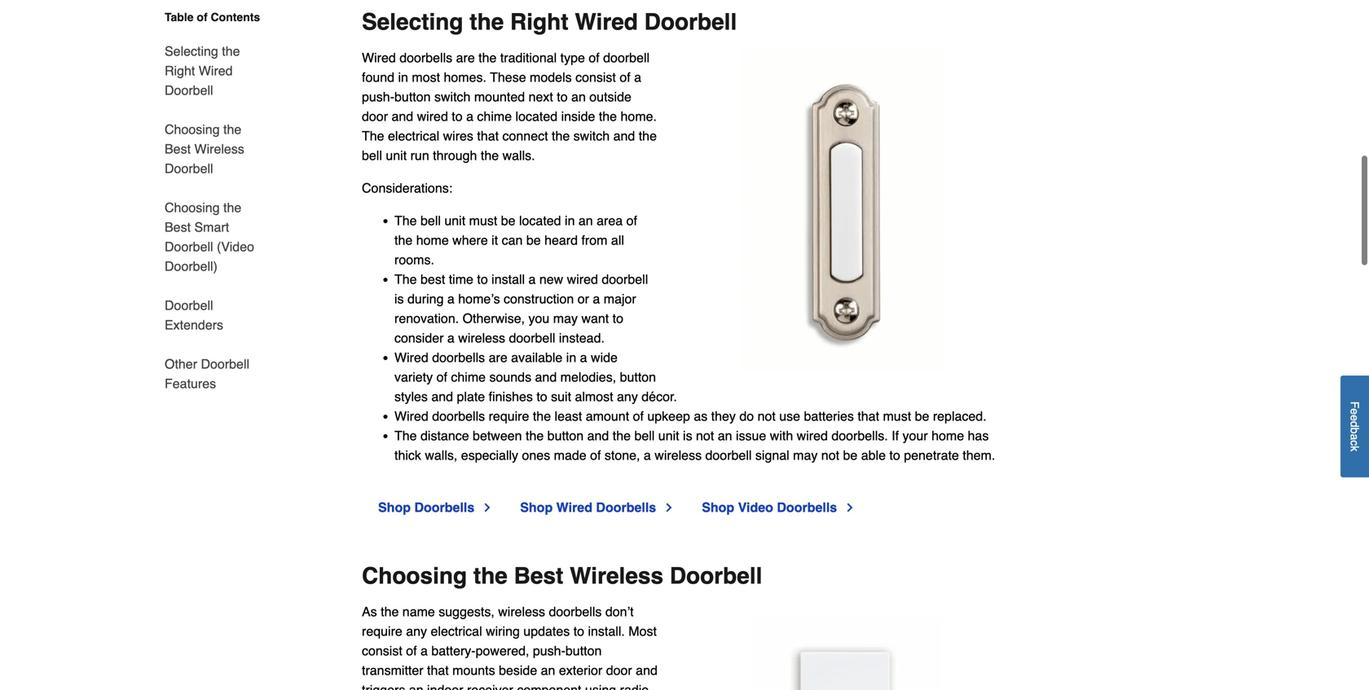 Task type: locate. For each thing, give the bounding box(es) containing it.
button
[[395, 89, 431, 104], [620, 370, 656, 385], [547, 428, 584, 443], [566, 644, 602, 659]]

the up stone,
[[613, 428, 631, 443]]

doorbells inside wired doorbells are the traditional type of doorbell found in most homes. these models consist of a push-button switch mounted next to an outside door and wired to a chime located inside the home. the electrical wires that connect the switch and the bell unit run through the walls.
[[400, 50, 453, 65]]

choosing the best wireless doorbell up smart
[[165, 122, 244, 176]]

consist up the transmitter at bottom
[[362, 644, 402, 659]]

doorbell
[[644, 9, 737, 35], [165, 83, 213, 98], [165, 161, 213, 176], [165, 239, 213, 254], [165, 298, 213, 313], [201, 357, 249, 372], [670, 563, 762, 589]]

as
[[362, 604, 377, 619]]

the
[[362, 128, 384, 143], [395, 213, 417, 228], [395, 272, 417, 287], [395, 428, 417, 443]]

choosing for choosing the best smart doorbell (video doorbell) link
[[165, 200, 220, 215]]

a
[[634, 70, 641, 85], [466, 109, 474, 124], [529, 272, 536, 287], [447, 291, 455, 306], [593, 291, 600, 306], [447, 331, 455, 346], [580, 350, 587, 365], [1349, 434, 1362, 440], [644, 448, 651, 463], [421, 644, 428, 659]]

choosing the best smart doorbell (video doorbell)
[[165, 200, 254, 274]]

1 horizontal spatial is
[[683, 428, 692, 443]]

1 vertical spatial choosing
[[165, 200, 220, 215]]

heard
[[545, 233, 578, 248]]

wireless inside "as the name suggests, wireless doorbells don't require any electrical wiring updates to install. most consist of a battery-powered, push-button transmitter that mounts beside an exterior door and triggers an indoor receiver component using r"
[[498, 604, 545, 619]]

must up if
[[883, 409, 911, 424]]

1 vertical spatial best
[[165, 220, 191, 235]]

any inside "as the name suggests, wireless doorbells don't require any electrical wiring updates to install. most consist of a battery-powered, push-button transmitter that mounts beside an exterior door and triggers an indoor receiver component using r"
[[406, 624, 427, 639]]

wired inside wired doorbells are the traditional type of doorbell found in most homes. these models consist of a push-button switch mounted next to an outside door and wired to a chime located inside the home. the electrical wires that connect the switch and the bell unit run through the walls.
[[362, 50, 396, 65]]

consist up "outside"
[[576, 70, 616, 85]]

0 vertical spatial any
[[617, 389, 638, 404]]

1 vertical spatial chime
[[451, 370, 486, 385]]

and
[[392, 109, 413, 124], [613, 128, 635, 143], [535, 370, 557, 385], [431, 389, 453, 404], [587, 428, 609, 443], [636, 663, 658, 678]]

the up suggests,
[[473, 563, 508, 589]]

consist inside "as the name suggests, wireless doorbells don't require any electrical wiring updates to install. most consist of a battery-powered, push-button transmitter that mounts beside an exterior door and triggers an indoor receiver component using r"
[[362, 644, 402, 659]]

1 shop from the left
[[378, 500, 411, 515]]

b
[[1349, 428, 1362, 434]]

switch down homes.
[[434, 89, 471, 104]]

selecting up 'most'
[[362, 9, 463, 35]]

wired inside the selecting the right wired doorbell
[[199, 63, 233, 78]]

require down as at the left of the page
[[362, 624, 402, 639]]

of up "outside"
[[620, 70, 631, 85]]

0 vertical spatial right
[[510, 9, 569, 35]]

located down the next on the top left
[[516, 109, 558, 124]]

2 vertical spatial wired
[[797, 428, 828, 443]]

2 doorbells from the left
[[596, 500, 656, 515]]

an up component
[[541, 663, 555, 678]]

chime inside wired doorbells are the traditional type of doorbell found in most homes. these models consist of a push-button switch mounted next to an outside door and wired to a chime located inside the home. the electrical wires that connect the switch and the bell unit run through the walls.
[[477, 109, 512, 124]]

2 horizontal spatial unit
[[658, 428, 679, 443]]

a left new
[[529, 272, 536, 287]]

doorbell up "outside"
[[603, 50, 650, 65]]

0 vertical spatial wireless
[[194, 141, 244, 156]]

1 horizontal spatial shop
[[520, 500, 553, 515]]

any
[[617, 389, 638, 404], [406, 624, 427, 639]]

1 vertical spatial bell
[[421, 213, 441, 228]]

0 vertical spatial chime
[[477, 109, 512, 124]]

1 horizontal spatial chevron right image
[[663, 501, 676, 514]]

choosing the best wireless doorbell inside table of contents element
[[165, 122, 244, 176]]

any up amount in the bottom of the page
[[617, 389, 638, 404]]

the down home.
[[639, 128, 657, 143]]

1 horizontal spatial selecting the right wired doorbell
[[362, 9, 737, 35]]

selecting the right wired doorbell down table of contents at the left
[[165, 44, 240, 98]]

bell down considerations:
[[421, 213, 441, 228]]

1 horizontal spatial switch
[[574, 128, 610, 143]]

3 doorbells from the left
[[777, 500, 837, 515]]

a lighted doorbell with a silver-finished plate and a white plastic push button. image
[[685, 48, 1007, 371]]

wired down batteries
[[797, 428, 828, 443]]

doorbell inside "link"
[[165, 83, 213, 98]]

door inside wired doorbells are the traditional type of doorbell found in most homes. these models consist of a push-button switch mounted next to an outside door and wired to a chime located inside the home. the electrical wires that connect the switch and the bell unit run through the walls.
[[362, 109, 388, 124]]

1 horizontal spatial wireless
[[570, 563, 664, 589]]

mounted
[[474, 89, 525, 104]]

made
[[554, 448, 587, 463]]

0 horizontal spatial are
[[456, 50, 475, 65]]

shop down ones
[[520, 500, 553, 515]]

choosing down 'selecting the right wired doorbell' "link"
[[165, 122, 220, 137]]

the right as at the left of the page
[[381, 604, 399, 619]]

shop for shop doorbells
[[378, 500, 411, 515]]

not down as
[[696, 428, 714, 443]]

push-
[[362, 89, 395, 104], [533, 644, 566, 659]]

1 vertical spatial door
[[606, 663, 632, 678]]

melodies,
[[561, 370, 616, 385]]

0 vertical spatial in
[[398, 70, 408, 85]]

doorbells.
[[832, 428, 888, 443]]

may up the instead.
[[553, 311, 578, 326]]

0 vertical spatial selecting
[[362, 9, 463, 35]]

0 vertical spatial may
[[553, 311, 578, 326]]

name
[[402, 604, 435, 619]]

a right or
[[593, 291, 600, 306]]

selecting the right wired doorbell inside 'selecting the right wired doorbell' "link"
[[165, 44, 240, 98]]

suggests,
[[439, 604, 495, 619]]

0 vertical spatial electrical
[[388, 128, 439, 143]]

bell left run
[[362, 148, 382, 163]]

next
[[529, 89, 553, 104]]

models
[[530, 70, 572, 85]]

1 vertical spatial any
[[406, 624, 427, 639]]

is down upkeep
[[683, 428, 692, 443]]

a white plastic wireless doorbell with a white push button. image
[[685, 602, 1007, 690]]

1 horizontal spatial are
[[489, 350, 508, 365]]

best
[[165, 141, 191, 156], [165, 220, 191, 235], [514, 563, 564, 589]]

consider
[[395, 331, 444, 346]]

best inside choosing the best wireless doorbell
[[165, 141, 191, 156]]

0 vertical spatial push-
[[362, 89, 395, 104]]

1 vertical spatial must
[[883, 409, 911, 424]]

2 chevron right image from the left
[[663, 501, 676, 514]]

doorbell
[[603, 50, 650, 65], [602, 272, 648, 287], [509, 331, 555, 346], [705, 448, 752, 463]]

1 horizontal spatial wired
[[567, 272, 598, 287]]

chime inside the bell unit must be located in an area of the home where it can be heard from all rooms. the best time to install a new wired doorbell is during a home's construction or a major renovation. otherwise, you may want to consider a wireless doorbell instead. wired doorbells are available in a wide variety of chime sounds and melodies, button styles and plate finishes to suit almost any décor. wired doorbells require the least amount of upkeep as they do not use batteries that must be replaced. the distance between the button and the bell unit is not an issue with wired doorbells. if your home has thick walls, especially ones made of stone, a wireless doorbell signal may not be able to penetrate them.
[[451, 370, 486, 385]]

0 vertical spatial home
[[416, 233, 449, 248]]

1 horizontal spatial any
[[617, 389, 638, 404]]

that up indoor
[[427, 663, 449, 678]]

electrical
[[388, 128, 439, 143], [431, 624, 482, 639]]

chevron right image for shop wired doorbells
[[663, 501, 676, 514]]

of up the transmitter at bottom
[[406, 644, 417, 659]]

1 vertical spatial not
[[696, 428, 714, 443]]

unit
[[386, 148, 407, 163], [445, 213, 466, 228], [658, 428, 679, 443]]

0 vertical spatial that
[[477, 128, 499, 143]]

0 vertical spatial best
[[165, 141, 191, 156]]

not
[[758, 409, 776, 424], [696, 428, 714, 443], [821, 448, 840, 463]]

1 vertical spatial switch
[[574, 128, 610, 143]]

an down the transmitter at bottom
[[409, 683, 424, 690]]

selecting the right wired doorbell link
[[165, 32, 267, 110]]

0 horizontal spatial shop
[[378, 500, 411, 515]]

the left walls.
[[481, 148, 499, 163]]

require inside the bell unit must be located in an area of the home where it can be heard from all rooms. the best time to install a new wired doorbell is during a home's construction or a major renovation. otherwise, you may want to consider a wireless doorbell instead. wired doorbells are available in a wide variety of chime sounds and melodies, button styles and plate finishes to suit almost any décor. wired doorbells require the least amount of upkeep as they do not use batteries that must be replaced. the distance between the button and the bell unit is not an issue with wired doorbells. if your home has thick walls, especially ones made of stone, a wireless doorbell signal may not be able to penetrate them.
[[489, 409, 529, 424]]

button inside wired doorbells are the traditional type of doorbell found in most homes. these models consist of a push-button switch mounted next to an outside door and wired to a chime located inside the home. the electrical wires that connect the switch and the bell unit run through the walls.
[[395, 89, 431, 104]]

3 chevron right image from the left
[[844, 501, 857, 514]]

doorbells down walls,
[[414, 500, 475, 515]]

2 shop from the left
[[520, 500, 553, 515]]

1 horizontal spatial door
[[606, 663, 632, 678]]

chevron right image down especially
[[481, 501, 494, 514]]

chevron right image inside shop video doorbells link
[[844, 501, 857, 514]]

and down most
[[636, 663, 658, 678]]

most
[[412, 70, 440, 85]]

best
[[421, 272, 445, 287]]

do
[[740, 409, 754, 424]]

electrical up battery- at left bottom
[[431, 624, 482, 639]]

plate
[[457, 389, 485, 404]]

best inside the choosing the best smart doorbell (video doorbell)
[[165, 220, 191, 235]]

almost
[[575, 389, 613, 404]]

1 vertical spatial choosing the best wireless doorbell
[[362, 563, 762, 589]]

0 horizontal spatial consist
[[362, 644, 402, 659]]

e up d
[[1349, 409, 1362, 415]]

2 horizontal spatial bell
[[635, 428, 655, 443]]

traditional
[[500, 50, 557, 65]]

1 horizontal spatial doorbells
[[596, 500, 656, 515]]

an up inside
[[571, 89, 586, 104]]

1 horizontal spatial choosing the best wireless doorbell
[[362, 563, 762, 589]]

doorbell inside the choosing the best smart doorbell (video doorbell)
[[165, 239, 213, 254]]

1 doorbells from the left
[[414, 500, 475, 515]]

wireless down upkeep
[[655, 448, 702, 463]]

shop left video
[[702, 500, 735, 515]]

located inside the bell unit must be located in an area of the home where it can be heard from all rooms. the best time to install a new wired doorbell is during a home's construction or a major renovation. otherwise, you may want to consider a wireless doorbell instead. wired doorbells are available in a wide variety of chime sounds and melodies, button styles and plate finishes to suit almost any décor. wired doorbells require the least amount of upkeep as they do not use batteries that must be replaced. the distance between the button and the bell unit is not an issue with wired doorbells. if your home has thick walls, especially ones made of stone, a wireless doorbell signal may not be able to penetrate them.
[[519, 213, 561, 228]]

push- down "updates"
[[533, 644, 566, 659]]

connect
[[503, 128, 548, 143]]

0 vertical spatial bell
[[362, 148, 382, 163]]

door up using
[[606, 663, 632, 678]]

doorbells down "plate"
[[432, 409, 485, 424]]

wide
[[591, 350, 618, 365]]

a up home.
[[634, 70, 641, 85]]

0 vertical spatial located
[[516, 109, 558, 124]]

2 vertical spatial in
[[566, 350, 576, 365]]

home's
[[458, 291, 500, 306]]

extenders
[[165, 317, 223, 333]]

0 vertical spatial require
[[489, 409, 529, 424]]

0 horizontal spatial doorbells
[[414, 500, 475, 515]]

during
[[408, 291, 444, 306]]

selecting down 'table'
[[165, 44, 218, 59]]

wireless
[[194, 141, 244, 156], [570, 563, 664, 589]]

1 vertical spatial push-
[[533, 644, 566, 659]]

outside
[[590, 89, 632, 104]]

k
[[1349, 446, 1362, 452]]

in
[[398, 70, 408, 85], [565, 213, 575, 228], [566, 350, 576, 365]]

0 vertical spatial are
[[456, 50, 475, 65]]

selecting inside the selecting the right wired doorbell
[[165, 44, 218, 59]]

the inside the selecting the right wired doorbell
[[222, 44, 240, 59]]

1 horizontal spatial that
[[477, 128, 499, 143]]

0 vertical spatial choosing the best wireless doorbell
[[165, 122, 244, 176]]

button down least
[[547, 428, 584, 443]]

wired up "wires"
[[417, 109, 448, 124]]

located up heard
[[519, 213, 561, 228]]

0 horizontal spatial selecting the right wired doorbell
[[165, 44, 240, 98]]

1 vertical spatial wireless
[[570, 563, 664, 589]]

e up the b
[[1349, 415, 1362, 421]]

of right type
[[589, 50, 600, 65]]

(video
[[217, 239, 254, 254]]

1 vertical spatial wired
[[567, 272, 598, 287]]

a inside button
[[1349, 434, 1362, 440]]

to left install.
[[574, 624, 584, 639]]

1 vertical spatial is
[[683, 428, 692, 443]]

2 vertical spatial that
[[427, 663, 449, 678]]

1 horizontal spatial home
[[932, 428, 964, 443]]

shop inside the shop doorbells "link"
[[378, 500, 411, 515]]

0 vertical spatial wired
[[417, 109, 448, 124]]

1 vertical spatial right
[[165, 63, 195, 78]]

unit inside wired doorbells are the traditional type of doorbell found in most homes. these models consist of a push-button switch mounted next to an outside door and wired to a chime located inside the home. the electrical wires that connect the switch and the bell unit run through the walls.
[[386, 148, 407, 163]]

to right the next on the top left
[[557, 89, 568, 104]]

right up traditional
[[510, 9, 569, 35]]

the inside the choosing the best smart doorbell (video doorbell)
[[223, 200, 242, 215]]

chevron right image inside the shop wired doorbells link
[[663, 501, 676, 514]]

wired
[[575, 9, 638, 35], [362, 50, 396, 65], [199, 63, 233, 78], [395, 350, 429, 365], [395, 409, 429, 424], [556, 500, 593, 515]]

0 horizontal spatial choosing the best wireless doorbell
[[165, 122, 244, 176]]

1 horizontal spatial consist
[[576, 70, 616, 85]]

wireless up wiring
[[498, 604, 545, 619]]

0 horizontal spatial wireless
[[194, 141, 244, 156]]

the down contents
[[222, 44, 240, 59]]

shop inside shop video doorbells link
[[702, 500, 735, 515]]

0 vertical spatial wireless
[[458, 331, 505, 346]]

beside
[[499, 663, 537, 678]]

are up sounds
[[489, 350, 508, 365]]

in left 'most'
[[398, 70, 408, 85]]

unit up where
[[445, 213, 466, 228]]

upkeep
[[648, 409, 690, 424]]

0 horizontal spatial that
[[427, 663, 449, 678]]

require inside "as the name suggests, wireless doorbells don't require any electrical wiring updates to install. most consist of a battery-powered, push-button transmitter that mounts beside an exterior door and triggers an indoor receiver component using r"
[[362, 624, 402, 639]]

2 horizontal spatial chevron right image
[[844, 501, 857, 514]]

3 shop from the left
[[702, 500, 735, 515]]

rooms.
[[395, 252, 434, 267]]

home
[[416, 233, 449, 248], [932, 428, 964, 443]]

from
[[582, 233, 608, 248]]

wireless down 'otherwise,'
[[458, 331, 505, 346]]

1 vertical spatial unit
[[445, 213, 466, 228]]

0 vertical spatial not
[[758, 409, 776, 424]]

1 horizontal spatial require
[[489, 409, 529, 424]]

push- inside wired doorbells are the traditional type of doorbell found in most homes. these models consist of a push-button switch mounted next to an outside door and wired to a chime located inside the home. the electrical wires that connect the switch and the bell unit run through the walls.
[[362, 89, 395, 104]]

are up homes.
[[456, 50, 475, 65]]

is
[[395, 291, 404, 306], [683, 428, 692, 443]]

table of contents
[[165, 11, 260, 24]]

doorbells up 'most'
[[400, 50, 453, 65]]

1 vertical spatial selecting
[[165, 44, 218, 59]]

1 vertical spatial may
[[793, 448, 818, 463]]

doorbell extenders
[[165, 298, 223, 333]]

2 vertical spatial unit
[[658, 428, 679, 443]]

able
[[861, 448, 886, 463]]

walls.
[[503, 148, 535, 163]]

may
[[553, 311, 578, 326], [793, 448, 818, 463]]

not down 'doorbells.'
[[821, 448, 840, 463]]

your
[[903, 428, 928, 443]]

electrical up run
[[388, 128, 439, 143]]

and left "plate"
[[431, 389, 453, 404]]

suit
[[551, 389, 571, 404]]

0 horizontal spatial chevron right image
[[481, 501, 494, 514]]

0 horizontal spatial door
[[362, 109, 388, 124]]

must up it
[[469, 213, 497, 228]]

1 vertical spatial that
[[858, 409, 880, 424]]

0 horizontal spatial unit
[[386, 148, 407, 163]]

door
[[362, 109, 388, 124], [606, 663, 632, 678]]

wired inside wired doorbells are the traditional type of doorbell found in most homes. these models consist of a push-button switch mounted next to an outside door and wired to a chime located inside the home. the electrical wires that connect the switch and the bell unit run through the walls.
[[417, 109, 448, 124]]

1 vertical spatial electrical
[[431, 624, 482, 639]]

chevron right image
[[481, 501, 494, 514], [663, 501, 676, 514], [844, 501, 857, 514]]

wired down styles
[[395, 409, 429, 424]]

in up heard
[[565, 213, 575, 228]]

0 horizontal spatial not
[[696, 428, 714, 443]]

1 horizontal spatial must
[[883, 409, 911, 424]]

0 vertical spatial choosing
[[165, 122, 220, 137]]

located
[[516, 109, 558, 124], [519, 213, 561, 228]]

doorbell inside doorbell extenders
[[165, 298, 213, 313]]

unit down upkeep
[[658, 428, 679, 443]]

use
[[779, 409, 800, 424]]

a down the renovation.
[[447, 331, 455, 346]]

doorbells up "plate"
[[432, 350, 485, 365]]

0 horizontal spatial wired
[[417, 109, 448, 124]]

0 horizontal spatial push-
[[362, 89, 395, 104]]

chevron right image inside the shop doorbells "link"
[[481, 501, 494, 514]]

contents
[[211, 11, 260, 24]]

0 vertical spatial door
[[362, 109, 388, 124]]

smart
[[194, 220, 229, 235]]

décor.
[[642, 389, 677, 404]]

in down the instead.
[[566, 350, 576, 365]]

choosing the best smart doorbell (video doorbell) link
[[165, 188, 267, 286]]

replaced.
[[933, 409, 987, 424]]

chevron right image down 'doorbells.'
[[844, 501, 857, 514]]

switch down inside
[[574, 128, 610, 143]]

wireless down 'selecting the right wired doorbell' "link"
[[194, 141, 244, 156]]

chevron right image for shop video doorbells
[[844, 501, 857, 514]]

a inside "as the name suggests, wireless doorbells don't require any electrical wiring updates to install. most consist of a battery-powered, push-button transmitter that mounts beside an exterior door and triggers an indoor receiver component using r"
[[421, 644, 428, 659]]

an
[[571, 89, 586, 104], [579, 213, 593, 228], [718, 428, 732, 443], [541, 663, 555, 678], [409, 683, 424, 690]]

2 horizontal spatial that
[[858, 409, 880, 424]]

chevron right image right shop wired doorbells
[[663, 501, 676, 514]]

wired for electrical
[[417, 109, 448, 124]]

not right do at the right of the page
[[758, 409, 776, 424]]

choosing up name
[[362, 563, 467, 589]]

doorbells
[[414, 500, 475, 515], [596, 500, 656, 515], [777, 500, 837, 515]]

shop for shop video doorbells
[[702, 500, 735, 515]]

doorbells for shop wired doorbells
[[596, 500, 656, 515]]

shop inside the shop wired doorbells link
[[520, 500, 553, 515]]

be
[[501, 213, 516, 228], [526, 233, 541, 248], [915, 409, 930, 424], [843, 448, 858, 463]]

1 vertical spatial located
[[519, 213, 561, 228]]

any down name
[[406, 624, 427, 639]]

as the name suggests, wireless doorbells don't require any electrical wiring updates to install. most consist of a battery-powered, push-button transmitter that mounts beside an exterior door and triggers an indoor receiver component using r
[[362, 604, 658, 690]]

of
[[197, 11, 208, 24], [589, 50, 600, 65], [620, 70, 631, 85], [626, 213, 637, 228], [437, 370, 447, 385], [633, 409, 644, 424], [590, 448, 601, 463], [406, 644, 417, 659]]

1 chevron right image from the left
[[481, 501, 494, 514]]

doorbells inside "link"
[[414, 500, 475, 515]]

doorbell extenders link
[[165, 286, 267, 345]]

doorbells right video
[[777, 500, 837, 515]]

a up the k
[[1349, 434, 1362, 440]]

inside
[[561, 109, 595, 124]]

choosing inside the choosing the best smart doorbell (video doorbell)
[[165, 200, 220, 215]]

doorbell inside wired doorbells are the traditional type of doorbell found in most homes. these models consist of a push-button switch mounted next to an outside door and wired to a chime located inside the home. the electrical wires that connect the switch and the bell unit run through the walls.
[[603, 50, 650, 65]]

shop for shop wired doorbells
[[520, 500, 553, 515]]

signal
[[756, 448, 790, 463]]

0 horizontal spatial selecting
[[165, 44, 218, 59]]

1 vertical spatial selecting the right wired doorbell
[[165, 44, 240, 98]]

to
[[557, 89, 568, 104], [452, 109, 463, 124], [477, 272, 488, 287], [613, 311, 624, 326], [537, 389, 547, 404], [890, 448, 900, 463], [574, 624, 584, 639]]

doorbells up "updates"
[[549, 604, 602, 619]]

to left suit
[[537, 389, 547, 404]]

found
[[362, 70, 395, 85]]

d
[[1349, 421, 1362, 428]]

0 horizontal spatial right
[[165, 63, 195, 78]]

1 vertical spatial require
[[362, 624, 402, 639]]

right down 'table'
[[165, 63, 195, 78]]

most
[[629, 624, 657, 639]]

0 horizontal spatial bell
[[362, 148, 382, 163]]

that inside wired doorbells are the traditional type of doorbell found in most homes. these models consist of a push-button switch mounted next to an outside door and wired to a chime located inside the home. the electrical wires that connect the switch and the bell unit run through the walls.
[[477, 128, 499, 143]]

best for "choosing the best wireless doorbell" link
[[165, 141, 191, 156]]



Task type: describe. For each thing, give the bounding box(es) containing it.
electrical inside "as the name suggests, wireless doorbells don't require any electrical wiring updates to install. most consist of a battery-powered, push-button transmitter that mounts beside an exterior door and triggers an indoor receiver component using r"
[[431, 624, 482, 639]]

right inside the selecting the right wired doorbell
[[165, 63, 195, 78]]

of right made
[[590, 448, 601, 463]]

to up home's
[[477, 272, 488, 287]]

batteries
[[804, 409, 854, 424]]

considerations:
[[362, 181, 453, 196]]

of inside "as the name suggests, wireless doorbells don't require any electrical wiring updates to install. most consist of a battery-powered, push-button transmitter that mounts beside an exterior door and triggers an indoor receiver component using r"
[[406, 644, 417, 659]]

0 horizontal spatial may
[[553, 311, 578, 326]]

these
[[490, 70, 526, 85]]

exterior
[[559, 663, 603, 678]]

2 horizontal spatial not
[[821, 448, 840, 463]]

an up from
[[579, 213, 593, 228]]

indoor
[[427, 683, 463, 690]]

to inside "as the name suggests, wireless doorbells don't require any electrical wiring updates to install. most consist of a battery-powered, push-button transmitter that mounts beside an exterior door and triggers an indoor receiver component using r"
[[574, 624, 584, 639]]

features
[[165, 376, 216, 391]]

of right variety at the bottom left
[[437, 370, 447, 385]]

homes.
[[444, 70, 487, 85]]

especially
[[461, 448, 518, 463]]

you
[[529, 311, 550, 326]]

shop wired doorbells link
[[520, 498, 676, 518]]

them.
[[963, 448, 995, 463]]

2 vertical spatial best
[[514, 563, 564, 589]]

they
[[711, 409, 736, 424]]

with
[[770, 428, 793, 443]]

home.
[[621, 109, 657, 124]]

battery-
[[431, 644, 476, 659]]

the inside "as the name suggests, wireless doorbells don't require any electrical wiring updates to install. most consist of a battery-powered, push-button transmitter that mounts beside an exterior door and triggers an indoor receiver component using r"
[[381, 604, 399, 619]]

and down amount in the bottom of the page
[[587, 428, 609, 443]]

1 vertical spatial in
[[565, 213, 575, 228]]

1 horizontal spatial may
[[793, 448, 818, 463]]

doorbell inside other doorbell features
[[201, 357, 249, 372]]

otherwise,
[[463, 311, 525, 326]]

using
[[585, 683, 616, 690]]

located inside wired doorbells are the traditional type of doorbell found in most homes. these models consist of a push-button switch mounted next to an outside door and wired to a chime located inside the home. the electrical wires that connect the switch and the bell unit run through the walls.
[[516, 109, 558, 124]]

run
[[410, 148, 429, 163]]

an inside wired doorbells are the traditional type of doorbell found in most homes. these models consist of a push-button switch mounted next to an outside door and wired to a chime located inside the home. the electrical wires that connect the switch and the bell unit run through the walls.
[[571, 89, 586, 104]]

are inside wired doorbells are the traditional type of doorbell found in most homes. these models consist of a push-button switch mounted next to an outside door and wired to a chime located inside the home. the electrical wires that connect the switch and the bell unit run through the walls.
[[456, 50, 475, 65]]

1 horizontal spatial selecting
[[362, 9, 463, 35]]

wireless inside table of contents element
[[194, 141, 244, 156]]

penetrate
[[904, 448, 959, 463]]

2 horizontal spatial wired
[[797, 428, 828, 443]]

other doorbell features link
[[165, 345, 267, 394]]

it
[[492, 233, 498, 248]]

a right stone,
[[644, 448, 651, 463]]

f e e d b a c k
[[1349, 402, 1362, 452]]

0 horizontal spatial home
[[416, 233, 449, 248]]

push- inside "as the name suggests, wireless doorbells don't require any electrical wiring updates to install. most consist of a battery-powered, push-button transmitter that mounts beside an exterior door and triggers an indoor receiver component using r"
[[533, 644, 566, 659]]

1 vertical spatial wireless
[[655, 448, 702, 463]]

the up 'rooms.'
[[395, 233, 413, 248]]

construction
[[504, 291, 574, 306]]

button inside "as the name suggests, wireless doorbells don't require any electrical wiring updates to install. most consist of a battery-powered, push-button transmitter that mounts beside an exterior door and triggers an indoor receiver component using r"
[[566, 644, 602, 659]]

best for choosing the best smart doorbell (video doorbell) link
[[165, 220, 191, 235]]

electrical inside wired doorbells are the traditional type of doorbell found in most homes. these models consist of a push-button switch mounted next to an outside door and wired to a chime located inside the home. the electrical wires that connect the switch and the bell unit run through the walls.
[[388, 128, 439, 143]]

distance
[[421, 428, 469, 443]]

receiver
[[467, 683, 513, 690]]

video
[[738, 500, 773, 515]]

bell inside wired doorbells are the traditional type of doorbell found in most homes. these models consist of a push-button switch mounted next to an outside door and wired to a chime located inside the home. the electrical wires that connect the switch and the bell unit run through the walls.
[[362, 148, 382, 163]]

the up traditional
[[470, 9, 504, 35]]

that inside "as the name suggests, wireless doorbells don't require any electrical wiring updates to install. most consist of a battery-powered, push-button transmitter that mounts beside an exterior door and triggers an indoor receiver component using r"
[[427, 663, 449, 678]]

the down "outside"
[[599, 109, 617, 124]]

doorbell up the available
[[509, 331, 555, 346]]

can
[[502, 233, 523, 248]]

where
[[453, 233, 488, 248]]

type
[[561, 50, 585, 65]]

2 e from the top
[[1349, 415, 1362, 421]]

new
[[539, 272, 563, 287]]

all
[[611, 233, 624, 248]]

any inside the bell unit must be located in an area of the home where it can be heard from all rooms. the best time to install a new wired doorbell is during a home's construction or a major renovation. otherwise, you may want to consider a wireless doorbell instead. wired doorbells are available in a wide variety of chime sounds and melodies, button styles and plate finishes to suit almost any décor. wired doorbells require the least amount of upkeep as they do not use batteries that must be replaced. the distance between the button and the bell unit is not an issue with wired doorbells. if your home has thick walls, especially ones made of stone, a wireless doorbell signal may not be able to penetrate them.
[[617, 389, 638, 404]]

to down major
[[613, 311, 624, 326]]

and up run
[[392, 109, 413, 124]]

1 horizontal spatial not
[[758, 409, 776, 424]]

the down considerations:
[[395, 213, 417, 228]]

transmitter
[[362, 663, 424, 678]]

chevron right image for shop doorbells
[[481, 501, 494, 514]]

wired for major
[[567, 272, 598, 287]]

the down 'selecting the right wired doorbell' "link"
[[223, 122, 242, 137]]

triggers
[[362, 683, 405, 690]]

of right the area
[[626, 213, 637, 228]]

wired up type
[[575, 9, 638, 35]]

doorbell up major
[[602, 272, 648, 287]]

0 horizontal spatial is
[[395, 291, 404, 306]]

a up "wires"
[[466, 109, 474, 124]]

finishes
[[489, 389, 533, 404]]

doorbells inside "as the name suggests, wireless doorbells don't require any electrical wiring updates to install. most consist of a battery-powered, push-button transmitter that mounts beside an exterior door and triggers an indoor receiver component using r"
[[549, 604, 602, 619]]

1 horizontal spatial unit
[[445, 213, 466, 228]]

doorbell down issue
[[705, 448, 752, 463]]

shop wired doorbells
[[520, 500, 656, 515]]

variety
[[395, 370, 433, 385]]

major
[[604, 291, 636, 306]]

ones
[[522, 448, 550, 463]]

consist inside wired doorbells are the traditional type of doorbell found in most homes. these models consist of a push-button switch mounted next to an outside door and wired to a chime located inside the home. the electrical wires that connect the switch and the bell unit run through the walls.
[[576, 70, 616, 85]]

be up can
[[501, 213, 516, 228]]

sounds
[[489, 370, 532, 385]]

0 horizontal spatial switch
[[434, 89, 471, 104]]

the up thick
[[395, 428, 417, 443]]

the left least
[[533, 409, 551, 424]]

the inside wired doorbells are the traditional type of doorbell found in most homes. these models consist of a push-button switch mounted next to an outside door and wired to a chime located inside the home. the electrical wires that connect the switch and the bell unit run through the walls.
[[362, 128, 384, 143]]

be down 'doorbells.'
[[843, 448, 858, 463]]

walls,
[[425, 448, 458, 463]]

and down home.
[[613, 128, 635, 143]]

mounts
[[453, 663, 495, 678]]

the up ones
[[526, 428, 544, 443]]

want
[[582, 311, 609, 326]]

doorbells for shop video doorbells
[[777, 500, 837, 515]]

the down 'rooms.'
[[395, 272, 417, 287]]

in inside wired doorbells are the traditional type of doorbell found in most homes. these models consist of a push-button switch mounted next to an outside door and wired to a chime located inside the home. the electrical wires that connect the switch and the bell unit run through the walls.
[[398, 70, 408, 85]]

table
[[165, 11, 194, 24]]

be right can
[[526, 233, 541, 248]]

1 horizontal spatial bell
[[421, 213, 441, 228]]

styles
[[395, 389, 428, 404]]

an down they
[[718, 428, 732, 443]]

has
[[968, 428, 989, 443]]

wired up variety at the bottom left
[[395, 350, 429, 365]]

don't
[[605, 604, 634, 619]]

other doorbell features
[[165, 357, 249, 391]]

stone,
[[605, 448, 640, 463]]

2 vertical spatial choosing
[[362, 563, 467, 589]]

renovation.
[[395, 311, 459, 326]]

choosing for "choosing the best wireless doorbell" link
[[165, 122, 220, 137]]

or
[[578, 291, 589, 306]]

instead.
[[559, 331, 605, 346]]

door inside "as the name suggests, wireless doorbells don't require any electrical wiring updates to install. most consist of a battery-powered, push-button transmitter that mounts beside an exterior door and triggers an indoor receiver component using r"
[[606, 663, 632, 678]]

a down time
[[447, 291, 455, 306]]

of down décor.
[[633, 409, 644, 424]]

and inside "as the name suggests, wireless doorbells don't require any electrical wiring updates to install. most consist of a battery-powered, push-button transmitter that mounts beside an exterior door and triggers an indoor receiver component using r"
[[636, 663, 658, 678]]

table of contents element
[[145, 9, 267, 394]]

button up décor.
[[620, 370, 656, 385]]

wired down made
[[556, 500, 593, 515]]

time
[[449, 272, 474, 287]]

are inside the bell unit must be located in an area of the home where it can be heard from all rooms. the best time to install a new wired doorbell is during a home's construction or a major renovation. otherwise, you may want to consider a wireless doorbell instead. wired doorbells are available in a wide variety of chime sounds and melodies, button styles and plate finishes to suit almost any décor. wired doorbells require the least amount of upkeep as they do not use batteries that must be replaced. the distance between the button and the bell unit is not an issue with wired doorbells. if your home has thick walls, especially ones made of stone, a wireless doorbell signal may not be able to penetrate them.
[[489, 350, 508, 365]]

shop video doorbells
[[702, 500, 837, 515]]

of right 'table'
[[197, 11, 208, 24]]

1 horizontal spatial right
[[510, 9, 569, 35]]

wiring
[[486, 624, 520, 639]]

updates
[[524, 624, 570, 639]]

amount
[[586, 409, 629, 424]]

to up "wires"
[[452, 109, 463, 124]]

be up your
[[915, 409, 930, 424]]

the up "these"
[[479, 50, 497, 65]]

that inside the bell unit must be located in an area of the home where it can be heard from all rooms. the best time to install a new wired doorbell is during a home's construction or a major renovation. otherwise, you may want to consider a wireless doorbell instead. wired doorbells are available in a wide variety of chime sounds and melodies, button styles and plate finishes to suit almost any décor. wired doorbells require the least amount of upkeep as they do not use batteries that must be replaced. the distance between the button and the bell unit is not an issue with wired doorbells. if your home has thick walls, especially ones made of stone, a wireless doorbell signal may not be able to penetrate them.
[[858, 409, 880, 424]]

wires
[[443, 128, 474, 143]]

to down if
[[890, 448, 900, 463]]

if
[[892, 428, 899, 443]]

the bell unit must be located in an area of the home where it can be heard from all rooms. the best time to install a new wired doorbell is during a home's construction or a major renovation. otherwise, you may want to consider a wireless doorbell instead. wired doorbells are available in a wide variety of chime sounds and melodies, button styles and plate finishes to suit almost any décor. wired doorbells require the least amount of upkeep as they do not use batteries that must be replaced. the distance between the button and the bell unit is not an issue with wired doorbells. if your home has thick walls, especially ones made of stone, a wireless doorbell signal may not be able to penetrate them.
[[395, 213, 995, 463]]

shop doorbells
[[378, 500, 475, 515]]

area
[[597, 213, 623, 228]]

and down the available
[[535, 370, 557, 385]]

a down the instead.
[[580, 350, 587, 365]]

c
[[1349, 440, 1362, 446]]

other
[[165, 357, 197, 372]]

shop doorbells link
[[378, 498, 494, 518]]

0 horizontal spatial must
[[469, 213, 497, 228]]

powered,
[[476, 644, 529, 659]]

shop video doorbells link
[[702, 498, 857, 518]]

choosing the best wireless doorbell link
[[165, 110, 267, 188]]

1 e from the top
[[1349, 409, 1362, 415]]

the down inside
[[552, 128, 570, 143]]

through
[[433, 148, 477, 163]]

2 vertical spatial bell
[[635, 428, 655, 443]]

0 vertical spatial selecting the right wired doorbell
[[362, 9, 737, 35]]



Task type: vqa. For each thing, say whether or not it's contained in the screenshot.
'must' to the right
yes



